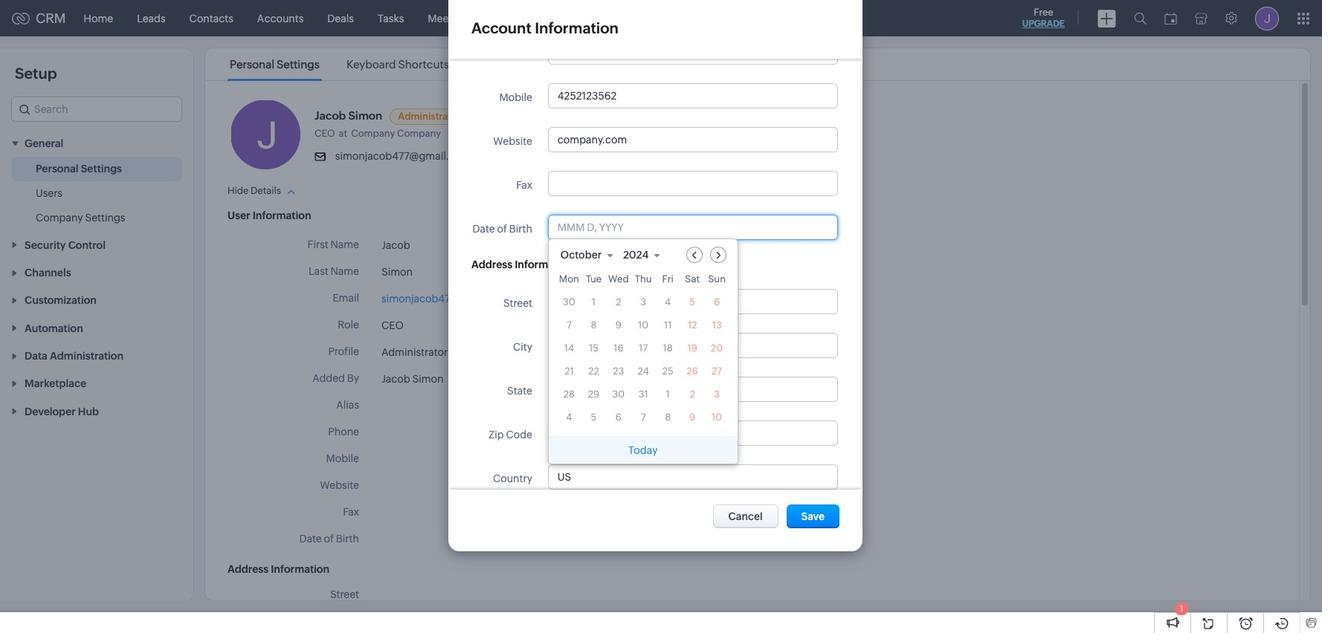 Task type: vqa. For each thing, say whether or not it's contained in the screenshot.


Task type: locate. For each thing, give the bounding box(es) containing it.
1 vertical spatial ceo
[[382, 320, 404, 332]]

0 horizontal spatial 8
[[591, 320, 597, 331]]

contacts link
[[177, 0, 245, 36]]

2 row from the top
[[559, 292, 727, 312]]

profile image
[[1255, 6, 1279, 30]]

8 down the 1 fri cell
[[665, 412, 671, 423]]

6 row from the top
[[559, 384, 727, 405]]

1 vertical spatial birth
[[336, 533, 359, 545]]

save button
[[787, 505, 840, 528]]

personal settings down general dropdown button
[[36, 163, 122, 175]]

23 wed cell
[[613, 366, 624, 377]]

0 vertical spatial 10
[[638, 320, 649, 331]]

0 vertical spatial 2
[[616, 297, 621, 308]]

0 horizontal spatial 4
[[566, 412, 572, 423]]

1 vertical spatial settings
[[81, 163, 122, 175]]

9 up 16 wed cell
[[616, 320, 622, 331]]

cancel
[[728, 511, 763, 523]]

0 horizontal spatial personal settings
[[36, 163, 122, 175]]

1 horizontal spatial mobile
[[499, 91, 532, 103]]

1 vertical spatial phone
[[328, 426, 359, 438]]

0 vertical spatial 5
[[690, 297, 695, 308]]

6
[[714, 297, 720, 308], [616, 412, 622, 423]]

october
[[561, 249, 602, 261]]

3 up 10 sun cell
[[714, 389, 720, 400]]

7 down 31
[[641, 412, 646, 423]]

1 vertical spatial simon
[[382, 266, 413, 278]]

simon up ceo at company company
[[348, 109, 382, 122]]

personal settings link for keyboard shortcuts link
[[228, 58, 322, 71]]

name for first name
[[331, 239, 359, 251]]

mobile down alias on the left bottom of the page
[[326, 453, 359, 465]]

10 thu cell
[[638, 320, 649, 331]]

1 horizontal spatial 8
[[665, 412, 671, 423]]

1 vertical spatial mobile
[[326, 453, 359, 465]]

date of birth
[[473, 223, 532, 235], [299, 533, 359, 545]]

grid inside choose date dialog
[[549, 271, 737, 437]]

27 down 20
[[712, 366, 722, 377]]

2024 field
[[622, 247, 667, 263]]

personal inside general region
[[36, 163, 79, 175]]

0 vertical spatial address information
[[472, 259, 573, 271]]

27 sun cell
[[707, 361, 727, 382]]

state
[[507, 385, 532, 397]]

0 horizontal spatial address information
[[228, 564, 330, 576]]

nov
[[488, 375, 504, 385]]

leads link
[[125, 0, 177, 36]]

14 mon cell
[[564, 343, 574, 354]]

0 vertical spatial 3
[[641, 297, 646, 308]]

administrator up company company link
[[398, 111, 461, 122]]

None text field
[[549, 290, 837, 314], [549, 334, 837, 358], [549, 378, 837, 402], [549, 466, 837, 489], [549, 290, 837, 314], [549, 334, 837, 358], [549, 378, 837, 402], [549, 466, 837, 489]]

4 down 28 mon cell
[[566, 412, 572, 423]]

sun
[[708, 274, 726, 285]]

9 sat cell
[[689, 412, 696, 423]]

0 vertical spatial website
[[493, 135, 532, 147]]

1 horizontal spatial 4
[[665, 297, 671, 308]]

0 vertical spatial jacob simon
[[315, 109, 382, 122]]

ceo left at on the left of page
[[315, 128, 335, 139]]

1 horizontal spatial address
[[472, 259, 513, 271]]

settings
[[277, 58, 320, 71], [81, 163, 122, 175], [85, 212, 125, 224]]

phone
[[501, 48, 532, 59], [328, 426, 359, 438]]

keyboard shortcuts
[[346, 58, 449, 71]]

1 horizontal spatial 3
[[714, 389, 720, 400]]

meetings
[[428, 12, 473, 24]]

0 vertical spatial name
[[331, 239, 359, 251]]

1 horizontal spatial 30
[[612, 389, 625, 400]]

0 vertical spatial personal
[[230, 58, 274, 71]]

1 vertical spatial 5
[[591, 412, 597, 423]]

row containing 30
[[559, 292, 727, 312]]

thursday column header
[[633, 274, 653, 289]]

1 vertical spatial 4
[[566, 412, 572, 423]]

tuesday column header
[[584, 274, 604, 289]]

name right last
[[331, 265, 359, 277]]

information
[[535, 19, 619, 36], [253, 210, 311, 222], [515, 259, 573, 271], [271, 564, 330, 576]]

3 inside 3 sun cell
[[714, 389, 720, 400]]

5 down 29 tue cell
[[591, 412, 597, 423]]

jacob right by
[[382, 373, 410, 385]]

of
[[497, 223, 507, 235], [324, 533, 334, 545]]

20 sun cell
[[707, 338, 727, 358]]

1 for 1 tue cell
[[592, 297, 596, 308]]

10 up 17 at left bottom
[[638, 320, 649, 331]]

personal settings link inside list
[[228, 58, 322, 71]]

7 for 7 thu cell
[[641, 412, 646, 423]]

1
[[592, 297, 596, 308], [666, 389, 670, 400], [1180, 605, 1183, 614]]

administrator down "simonjacob477@gmail.com" link
[[382, 347, 448, 358]]

19
[[688, 343, 697, 354]]

1 horizontal spatial website
[[493, 135, 532, 147]]

1 vertical spatial 3
[[714, 389, 720, 400]]

list
[[216, 48, 462, 80]]

0 horizontal spatial personal settings link
[[36, 162, 122, 177]]

personal settings link down general dropdown button
[[36, 162, 122, 177]]

0 horizontal spatial ceo
[[315, 128, 335, 139]]

jacob simon left mon,
[[382, 373, 444, 385]]

1 horizontal spatial ceo
[[382, 320, 404, 332]]

24
[[638, 366, 649, 377]]

simon up "simonjacob477@gmail.com" link
[[382, 266, 413, 278]]

30 wed cell
[[612, 389, 625, 400]]

general button
[[0, 129, 193, 157]]

10 for the 10 thu cell
[[638, 320, 649, 331]]

1 vertical spatial 9
[[689, 412, 696, 423]]

1 vertical spatial 8
[[665, 412, 671, 423]]

0 vertical spatial date
[[473, 223, 495, 235]]

22 tue cell
[[584, 361, 604, 382]]

30 down 23
[[612, 389, 625, 400]]

name
[[331, 239, 359, 251], [331, 265, 359, 277]]

1 vertical spatial jacob simon
[[382, 373, 444, 385]]

6 down 30 wed cell
[[616, 412, 622, 423]]

row down thursday column header on the left of page
[[559, 292, 727, 312]]

added
[[312, 373, 345, 384]]

24 thu cell
[[638, 366, 649, 377]]

0 vertical spatial simon
[[348, 109, 382, 122]]

general region
[[0, 157, 193, 231]]

personal settings link for users link
[[36, 162, 122, 177]]

31
[[639, 389, 648, 400]]

free upgrade
[[1022, 7, 1065, 29]]

setup
[[15, 65, 57, 82]]

1 horizontal spatial personal settings
[[230, 58, 320, 71]]

0 vertical spatial jacob
[[315, 109, 346, 122]]

15
[[589, 343, 599, 354]]

10 down 3 sun cell
[[712, 412, 722, 423]]

row containing 21
[[559, 361, 727, 382]]

1 horizontal spatial personal settings link
[[228, 58, 322, 71]]

ceo for ceo
[[382, 320, 404, 332]]

address
[[472, 259, 513, 271], [228, 564, 269, 576]]

21 mon cell
[[559, 361, 579, 382]]

0 vertical spatial administrator
[[398, 111, 461, 122]]

1 vertical spatial administrator
[[382, 347, 448, 358]]

3 row from the top
[[559, 315, 727, 335]]

0 horizontal spatial address
[[228, 564, 269, 576]]

5 down saturday column header
[[690, 297, 695, 308]]

0 vertical spatial fax
[[516, 179, 532, 191]]

28 mon cell
[[564, 389, 575, 400]]

sunday column header
[[707, 274, 727, 289]]

jacob simon up at on the left of page
[[315, 109, 382, 122]]

crm link
[[12, 10, 66, 26]]

19 sat cell
[[682, 338, 703, 358]]

simon for administrator
[[348, 109, 382, 122]]

company company link
[[351, 128, 445, 139]]

grid containing mon
[[549, 271, 737, 437]]

3 down thursday column header on the left of page
[[641, 297, 646, 308]]

MMM D, YYYY text field
[[549, 216, 837, 239]]

personal settings link
[[228, 58, 322, 71], [36, 162, 122, 177]]

reports link
[[532, 0, 594, 36]]

profile element
[[1246, 0, 1288, 36]]

contacts
[[189, 12, 233, 24]]

0 horizontal spatial 9
[[616, 320, 622, 331]]

company
[[351, 128, 395, 139], [397, 128, 441, 139], [36, 212, 83, 224]]

10
[[638, 320, 649, 331], [712, 412, 722, 423]]

personal down accounts link
[[230, 58, 274, 71]]

street
[[503, 297, 532, 309], [330, 589, 359, 601]]

1 horizontal spatial 5
[[690, 297, 695, 308]]

simon left mon,
[[412, 373, 444, 385]]

5 row from the top
[[559, 361, 727, 382]]

phone down alias on the left bottom of the page
[[328, 426, 359, 438]]

thu
[[635, 274, 652, 285]]

27 left nov
[[476, 375, 486, 385]]

country
[[493, 473, 532, 485]]

company down users
[[36, 212, 83, 224]]

row down 17 thu cell
[[559, 361, 727, 382]]

general
[[25, 138, 63, 150]]

1 vertical spatial 6
[[616, 412, 622, 423]]

pm
[[553, 375, 567, 385]]

code
[[506, 429, 532, 441]]

2 down 26
[[690, 389, 695, 400]]

1 vertical spatial 7
[[641, 412, 646, 423]]

5
[[690, 297, 695, 308], [591, 412, 597, 423]]

0 vertical spatial ceo
[[315, 128, 335, 139]]

30 down monday column header
[[563, 297, 575, 308]]

1 horizontal spatial company
[[351, 128, 395, 139]]

10 inside cell
[[712, 412, 722, 423]]

2 down wednesday "column header"
[[616, 297, 621, 308]]

home
[[84, 12, 113, 24]]

0 horizontal spatial date of birth
[[299, 533, 359, 545]]

personal settings down accounts link
[[230, 58, 320, 71]]

row down "3 thu" cell
[[559, 315, 727, 335]]

simonjacob477@gmail.com link
[[382, 293, 517, 305]]

row down 24 thu cell
[[559, 384, 727, 405]]

0 horizontal spatial birth
[[336, 533, 359, 545]]

user information
[[228, 210, 311, 222]]

0 vertical spatial birth
[[509, 223, 532, 235]]

1 vertical spatial date of birth
[[299, 533, 359, 545]]

company right at on the left of page
[[351, 128, 395, 139]]

1 vertical spatial 30
[[612, 389, 625, 400]]

fax
[[516, 179, 532, 191], [343, 506, 359, 518]]

profile
[[328, 346, 359, 358]]

sat
[[685, 274, 700, 285]]

8 tue cell
[[591, 320, 597, 331]]

wed
[[608, 274, 629, 285]]

1 horizontal spatial 27
[[712, 366, 722, 377]]

website
[[493, 135, 532, 147], [320, 480, 359, 492]]

ceo right role
[[382, 320, 404, 332]]

row up 24 on the bottom of the page
[[559, 338, 727, 358]]

logo image
[[12, 12, 30, 24]]

11 fri cell
[[664, 320, 672, 331]]

company down shortcuts
[[397, 128, 441, 139]]

mon
[[559, 274, 579, 285]]

account information
[[472, 19, 619, 36]]

0 vertical spatial 8
[[591, 320, 597, 331]]

0 vertical spatial settings
[[277, 58, 320, 71]]

1 vertical spatial personal
[[36, 163, 79, 175]]

16
[[614, 343, 624, 354]]

0 horizontal spatial 2
[[616, 297, 621, 308]]

30 mon cell
[[563, 297, 575, 308]]

0 horizontal spatial 10
[[638, 320, 649, 331]]

row down 31
[[559, 408, 727, 428]]

jacob right first name on the top left of the page
[[382, 239, 410, 251]]

1 horizontal spatial street
[[503, 297, 532, 309]]

1 vertical spatial personal settings
[[36, 163, 122, 175]]

1 row from the top
[[559, 274, 727, 289]]

personal settings link down accounts link
[[228, 58, 322, 71]]

1 horizontal spatial 9
[[689, 412, 696, 423]]

9 wed cell
[[616, 320, 622, 331]]

10 sun cell
[[707, 408, 727, 428]]

14
[[564, 343, 574, 354]]

ceo
[[315, 128, 335, 139], [382, 320, 404, 332]]

meetings link
[[416, 0, 485, 36]]

7 row from the top
[[559, 408, 727, 428]]

personal settings link inside general region
[[36, 162, 122, 177]]

1 vertical spatial personal settings link
[[36, 162, 122, 177]]

row
[[559, 274, 727, 289], [559, 292, 727, 312], [559, 315, 727, 335], [559, 338, 727, 358], [559, 361, 727, 382], [559, 384, 727, 405], [559, 408, 727, 428]]

2 vertical spatial settings
[[85, 212, 125, 224]]

1 vertical spatial name
[[331, 265, 359, 277]]

1 vertical spatial 1
[[666, 389, 670, 400]]

0 horizontal spatial 6
[[616, 412, 622, 423]]

jacob up at on the left of page
[[315, 109, 346, 122]]

accounts
[[257, 12, 304, 24]]

ceo for ceo at company company
[[315, 128, 335, 139]]

1 horizontal spatial 1
[[666, 389, 670, 400]]

row containing mon
[[559, 274, 727, 289]]

address information
[[472, 259, 573, 271], [228, 564, 330, 576]]

list containing personal settings
[[216, 48, 462, 80]]

8 up 15 tue cell
[[591, 320, 597, 331]]

2
[[616, 297, 621, 308], [690, 389, 695, 400]]

birth
[[509, 223, 532, 235], [336, 533, 359, 545]]

grid
[[549, 271, 737, 437]]

6 down "sunday" column header
[[714, 297, 720, 308]]

7 for 7 mon cell
[[567, 320, 572, 331]]

account
[[472, 19, 532, 36]]

1 vertical spatial 10
[[712, 412, 722, 423]]

1 vertical spatial date
[[299, 533, 322, 545]]

None text field
[[549, 84, 837, 108], [549, 128, 837, 152], [549, 172, 837, 196], [549, 422, 837, 445], [549, 84, 837, 108], [549, 128, 837, 152], [549, 172, 837, 196], [549, 422, 837, 445]]

name right first
[[331, 239, 359, 251]]

0 horizontal spatial 30
[[563, 297, 575, 308]]

0 vertical spatial date of birth
[[473, 223, 532, 235]]

2 name from the top
[[331, 265, 359, 277]]

1 horizontal spatial 10
[[712, 412, 722, 423]]

8
[[591, 320, 597, 331], [665, 412, 671, 423]]

27
[[712, 366, 722, 377], [476, 375, 486, 385]]

friday column header
[[658, 274, 678, 289]]

1 name from the top
[[331, 239, 359, 251]]

1 for the 1 fri cell
[[666, 389, 670, 400]]

0 vertical spatial 9
[[616, 320, 622, 331]]

search image
[[1134, 12, 1147, 25]]

personal settings
[[230, 58, 320, 71], [36, 163, 122, 175]]

details
[[251, 185, 281, 196]]

phone down account on the top of page
[[501, 48, 532, 59]]

0 horizontal spatial 1
[[592, 297, 596, 308]]

1 vertical spatial website
[[320, 480, 359, 492]]

1 horizontal spatial 6
[[714, 297, 720, 308]]

personal up users
[[36, 163, 79, 175]]

mobile down account on the top of page
[[499, 91, 532, 103]]

reports
[[544, 12, 582, 24]]

personal settings inside general region
[[36, 163, 122, 175]]

0 vertical spatial personal settings link
[[228, 58, 322, 71]]

23
[[613, 366, 624, 377]]

jacob
[[315, 109, 346, 122], [382, 239, 410, 251], [382, 373, 410, 385]]

1 horizontal spatial 7
[[641, 412, 646, 423]]

9 down 2 sat cell
[[689, 412, 696, 423]]

7 up 14
[[567, 320, 572, 331]]

jacob simon
[[315, 109, 382, 122], [382, 373, 444, 385]]

30
[[563, 297, 575, 308], [612, 389, 625, 400]]

2 for 2 wed cell
[[616, 297, 621, 308]]

row up "3 thu" cell
[[559, 274, 727, 289]]

campaigns link
[[594, 0, 673, 36]]

4 row from the top
[[559, 338, 727, 358]]

4 down friday column header
[[665, 297, 671, 308]]

0 horizontal spatial mobile
[[326, 453, 359, 465]]



Task type: describe. For each thing, give the bounding box(es) containing it.
2 sat cell
[[690, 389, 695, 400]]

5 for 5 tue cell
[[591, 412, 597, 423]]

hide
[[228, 185, 249, 196]]

company settings link
[[36, 211, 125, 226]]

1 horizontal spatial birth
[[509, 223, 532, 235]]

saturday column header
[[682, 274, 703, 289]]

administrator for jacob simon
[[398, 111, 461, 122]]

0 horizontal spatial website
[[320, 480, 359, 492]]

users
[[36, 188, 62, 200]]

zip code
[[489, 429, 532, 441]]

26 sat cell
[[682, 361, 703, 382]]

1 vertical spatial street
[[330, 589, 359, 601]]

3 thu cell
[[641, 297, 646, 308]]

1 horizontal spatial of
[[497, 223, 507, 235]]

hide details
[[228, 185, 281, 196]]

mon,
[[453, 375, 474, 385]]

6 wed cell
[[616, 412, 622, 423]]

tasks link
[[366, 0, 416, 36]]

22
[[588, 366, 599, 377]]

by
[[347, 373, 359, 384]]

October field
[[560, 247, 620, 263]]

today link
[[628, 445, 658, 457]]

user
[[228, 210, 250, 222]]

16 wed cell
[[614, 343, 624, 354]]

choose date dialog
[[548, 239, 738, 465]]

company inside general region
[[36, 212, 83, 224]]

free
[[1034, 7, 1053, 18]]

0 horizontal spatial phone
[[328, 426, 359, 438]]

15 tue cell
[[589, 343, 599, 354]]

21
[[565, 366, 574, 377]]

1 horizontal spatial address information
[[472, 259, 573, 271]]

4 fri cell
[[665, 297, 671, 308]]

fri
[[662, 274, 674, 285]]

4 mon cell
[[566, 412, 572, 423]]

0 vertical spatial personal settings
[[230, 58, 320, 71]]

0 vertical spatial mobile
[[499, 91, 532, 103]]

4 for 4 mon cell
[[566, 412, 572, 423]]

1 vertical spatial simonjacob477@gmail.com
[[382, 293, 517, 305]]

30 for "30 mon" cell
[[563, 297, 575, 308]]

added by
[[312, 373, 359, 384]]

9 for 9 sat cell
[[689, 412, 696, 423]]

1 fri cell
[[666, 389, 670, 400]]

company settings
[[36, 212, 125, 224]]

5 for 5 sat cell
[[690, 297, 695, 308]]

calendar image
[[1165, 12, 1177, 24]]

0 horizontal spatial of
[[324, 533, 334, 545]]

3 for "3 thu" cell
[[641, 297, 646, 308]]

8 fri cell
[[665, 412, 671, 423]]

crm
[[36, 10, 66, 26]]

shortcuts
[[398, 58, 449, 71]]

12:54
[[529, 375, 552, 385]]

jacob simon for mon, 27 nov 2023 12:54 pm
[[382, 373, 444, 385]]

26
[[687, 366, 698, 377]]

at
[[339, 128, 347, 139]]

row containing 28
[[559, 384, 727, 405]]

calls link
[[485, 0, 532, 36]]

alias
[[336, 399, 359, 411]]

3 sun cell
[[707, 384, 727, 405]]

25 fri cell
[[662, 366, 674, 377]]

calls
[[497, 12, 520, 24]]

2 for 2 sat cell
[[690, 389, 695, 400]]

last name
[[309, 265, 359, 277]]

today
[[628, 445, 658, 457]]

28
[[564, 389, 575, 400]]

1 vertical spatial address information
[[228, 564, 330, 576]]

accounts link
[[245, 0, 316, 36]]

administrator for profile
[[382, 347, 448, 358]]

home link
[[72, 0, 125, 36]]

27 inside 27 sun cell
[[712, 366, 722, 377]]

18
[[663, 343, 673, 354]]

role
[[338, 319, 359, 331]]

8 for 8 tue cell
[[591, 320, 597, 331]]

today button
[[549, 437, 737, 464]]

0 vertical spatial simonjacob477@gmail.com
[[335, 150, 471, 162]]

1 horizontal spatial personal
[[230, 58, 274, 71]]

1 tue cell
[[592, 297, 596, 308]]

6 for 6 wed cell
[[616, 412, 622, 423]]

2023
[[506, 375, 527, 385]]

10 for 10 sun cell
[[712, 412, 722, 423]]

save
[[801, 511, 825, 523]]

hide details link
[[228, 185, 295, 196]]

keyboard shortcuts link
[[344, 58, 451, 71]]

jacob simon for administrator
[[315, 109, 382, 122]]

cancel button
[[713, 505, 778, 528]]

tasks
[[378, 12, 404, 24]]

0 horizontal spatial 27
[[476, 375, 486, 385]]

mon tue wed thu
[[559, 274, 652, 285]]

zip
[[489, 429, 504, 441]]

2024
[[623, 249, 649, 261]]

13
[[712, 320, 722, 331]]

0 vertical spatial address
[[472, 259, 513, 271]]

1 horizontal spatial fax
[[516, 179, 532, 191]]

31 thu cell
[[639, 389, 648, 400]]

12 sat cell
[[688, 320, 697, 331]]

row containing 7
[[559, 315, 727, 335]]

simon for mon, 27 nov 2023 12:54 pm
[[412, 373, 444, 385]]

20
[[711, 343, 723, 354]]

13 sun cell
[[712, 320, 722, 331]]

5 tue cell
[[591, 412, 597, 423]]

1 vertical spatial jacob
[[382, 239, 410, 251]]

upgrade
[[1022, 19, 1065, 29]]

deals link
[[316, 0, 366, 36]]

17 thu cell
[[639, 343, 648, 354]]

2 horizontal spatial company
[[397, 128, 441, 139]]

29
[[588, 389, 600, 400]]

25
[[662, 366, 674, 377]]

7 thu cell
[[641, 412, 646, 423]]

8 for 8 fri cell
[[665, 412, 671, 423]]

users link
[[36, 186, 62, 201]]

city
[[513, 341, 532, 353]]

7 mon cell
[[567, 320, 572, 331]]

29 tue cell
[[588, 389, 600, 400]]

jacob for administrator
[[315, 109, 346, 122]]

1 horizontal spatial phone
[[501, 48, 532, 59]]

6 for 6 sun cell
[[714, 297, 720, 308]]

4 for the 4 fri cell
[[665, 297, 671, 308]]

keyboard
[[346, 58, 396, 71]]

name for last name
[[331, 265, 359, 277]]

leads
[[137, 12, 166, 24]]

9 for 9 wed 'cell'
[[616, 320, 622, 331]]

wednesday column header
[[608, 274, 629, 289]]

30 for 30 wed cell
[[612, 389, 625, 400]]

5 sat cell
[[690, 297, 695, 308]]

email
[[333, 292, 359, 304]]

row containing 14
[[559, 338, 727, 358]]

18 fri cell
[[663, 343, 673, 354]]

deals
[[327, 12, 354, 24]]

0 horizontal spatial fax
[[343, 506, 359, 518]]

3 for 3 sun cell
[[714, 389, 720, 400]]

ceo at company company
[[315, 128, 441, 139]]

1 vertical spatial address
[[228, 564, 269, 576]]

1 horizontal spatial date of birth
[[473, 223, 532, 235]]

monday column header
[[559, 274, 579, 289]]

first
[[308, 239, 328, 251]]

17
[[639, 343, 648, 354]]

2 wed cell
[[616, 297, 621, 308]]

search element
[[1125, 0, 1156, 36]]

0 horizontal spatial date
[[299, 533, 322, 545]]

first name
[[308, 239, 359, 251]]

last
[[309, 265, 328, 277]]

mon, 27 nov 2023 12:54 pm
[[453, 375, 567, 385]]

campaigns
[[606, 12, 661, 24]]

6 sun cell
[[714, 297, 720, 308]]

12
[[688, 320, 697, 331]]

tue
[[586, 274, 602, 285]]

11
[[664, 320, 672, 331]]

2 horizontal spatial 1
[[1180, 605, 1183, 614]]

jacob for mon, 27 nov 2023 12:54 pm
[[382, 373, 410, 385]]

row containing 4
[[559, 408, 727, 428]]



